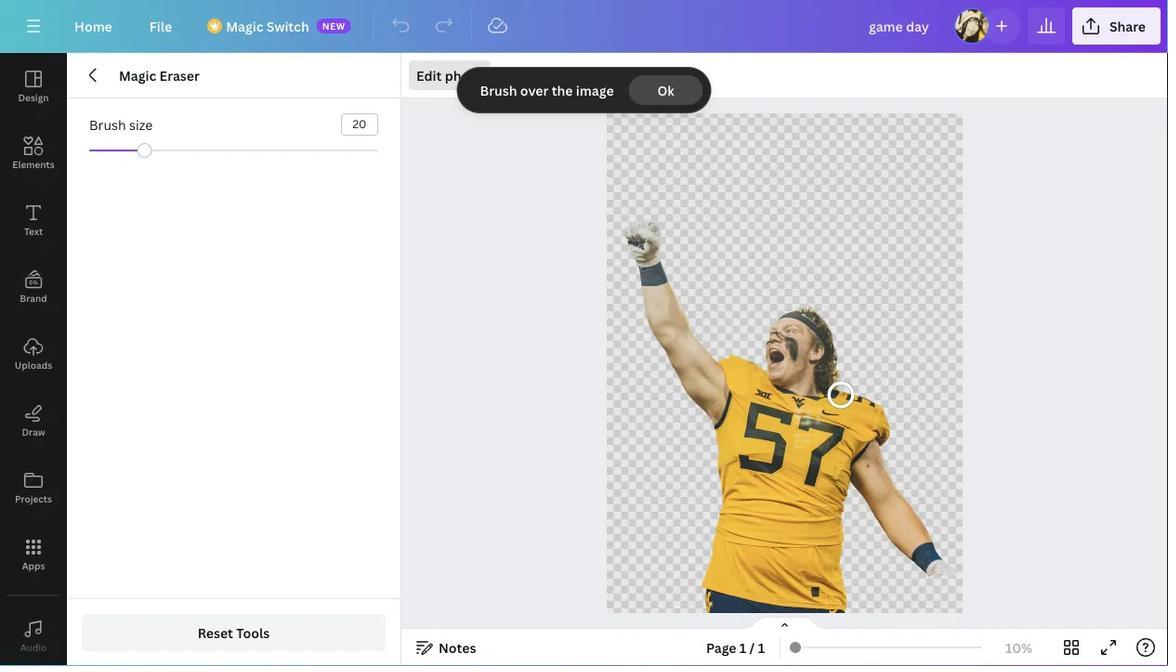 Task type: locate. For each thing, give the bounding box(es) containing it.
0 horizontal spatial brush
[[89, 116, 126, 133]]

design button
[[0, 53, 67, 120]]

0 vertical spatial brush
[[480, 82, 517, 99]]

file
[[149, 17, 172, 35]]

show pages image
[[740, 616, 830, 631]]

magic left the switch
[[226, 17, 264, 35]]

0 horizontal spatial geometric shape illustration image
[[567, 360, 614, 516]]

home link
[[59, 7, 127, 45]]

0 horizontal spatial triangle icon image
[[516, 168, 744, 219]]

0 vertical spatial triangle icon image
[[516, 168, 744, 219]]

page 1 / 1
[[706, 639, 765, 657]]

reset
[[198, 624, 233, 642]]

apps
[[22, 560, 45, 572]]

uploads button
[[0, 321, 67, 388]]

1 vertical spatial magic
[[119, 66, 156, 84]]

brush left size
[[89, 116, 126, 133]]

projects button
[[0, 455, 67, 521]]

elements
[[12, 158, 55, 171]]

magic for magic eraser
[[119, 66, 156, 84]]

brush left over
[[480, 82, 517, 99]]

projects
[[15, 493, 52, 505]]

Brush size text field
[[342, 114, 377, 135]]

brush
[[480, 82, 517, 99], [89, 116, 126, 133]]

Design title text field
[[854, 7, 946, 45]]

0 horizontal spatial 1
[[740, 639, 747, 657]]

first
[[836, 427, 889, 449]]

1 horizontal spatial brush
[[480, 82, 517, 99]]

page
[[789, 571, 820, 589]]

1 vertical spatial triangle icon image
[[832, 263, 1060, 314]]

sullivan
[[702, 474, 787, 493]]

magic inside main menu bar
[[226, 17, 264, 35]]

1 geometric shape illustration image from the left
[[567, 360, 614, 516]]

triangle icon image
[[516, 168, 744, 219], [832, 263, 1060, 314]]

1 left the /
[[740, 639, 747, 657]]

+ add page
[[750, 571, 820, 589]]

reset tools button
[[82, 614, 386, 652]]

the
[[552, 82, 573, 99]]

ok button
[[629, 75, 703, 105]]

status
[[458, 68, 711, 112]]

/
[[750, 639, 755, 657]]

1
[[740, 639, 747, 657], [758, 639, 765, 657]]

1 1 from the left
[[740, 639, 747, 657]]

1 horizontal spatial magic
[[226, 17, 264, 35]]

audio
[[20, 641, 47, 654]]

0 vertical spatial magic
[[226, 17, 264, 35]]

0 horizontal spatial magic
[[119, 66, 156, 84]]

size
[[129, 116, 153, 133]]

photo
[[445, 66, 483, 84]]

notes
[[439, 639, 476, 657]]

magic
[[226, 17, 264, 35], [119, 66, 156, 84]]

1 right the /
[[758, 639, 765, 657]]

design
[[18, 91, 49, 104]]

1 horizontal spatial 1
[[758, 639, 765, 657]]

add
[[760, 571, 786, 589]]

geometric shape illustration image
[[567, 360, 614, 516], [956, 360, 1003, 516]]

magic left eraser
[[119, 66, 156, 84]]

1 horizontal spatial geometric shape illustration image
[[956, 360, 1003, 516]]

1 vertical spatial brush
[[89, 116, 126, 133]]

welcome
[[630, 173, 937, 314], [627, 282, 934, 422]]

draw
[[22, 426, 45, 438]]



Task type: describe. For each thing, give the bounding box(es) containing it.
ambassador
[[721, 443, 859, 465]]

brush size
[[89, 116, 153, 133]]

over
[[520, 82, 549, 99]]

magic switch
[[226, 17, 309, 35]]

ellipsis image
[[873, 452, 905, 460]]

10% button
[[989, 633, 1050, 663]]

champsraise
[[692, 427, 831, 449]]

+ add page button
[[591, 561, 979, 599]]

new
[[322, 20, 346, 32]]

2 geometric shape illustration image from the left
[[956, 360, 1003, 516]]

audio button
[[0, 603, 67, 667]]

side panel tab list
[[0, 53, 67, 667]]

10%
[[1006, 639, 1033, 657]]

reset tools
[[198, 624, 270, 642]]

brush over the image
[[480, 82, 614, 99]]

page
[[706, 639, 737, 657]]

brush for brush over the image
[[480, 82, 517, 99]]

edit
[[416, 66, 442, 84]]

text button
[[0, 187, 67, 254]]

1 horizontal spatial triangle icon image
[[832, 263, 1060, 314]]

switch
[[267, 17, 309, 35]]

main menu bar
[[0, 0, 1168, 53]]

brush for brush size
[[89, 116, 126, 133]]

champsraise first ambassador sullivan weidman
[[692, 427, 889, 493]]

edit photo button
[[409, 60, 491, 90]]

image
[[576, 82, 614, 99]]

ok
[[658, 81, 675, 99]]

notes button
[[409, 633, 484, 663]]

eraser
[[160, 66, 200, 84]]

share button
[[1073, 7, 1161, 45]]

apps button
[[0, 521, 67, 588]]

uploads
[[15, 359, 52, 371]]

text
[[24, 225, 43, 238]]

draw button
[[0, 388, 67, 455]]

status containing ok
[[458, 68, 711, 112]]

file button
[[135, 7, 187, 45]]

edit photo
[[416, 66, 483, 84]]

tools
[[236, 624, 270, 642]]

magic for magic switch
[[226, 17, 264, 35]]

share
[[1110, 17, 1146, 35]]

elements button
[[0, 120, 67, 187]]

ellipsis image
[[668, 419, 700, 427]]

weidman
[[792, 474, 881, 493]]

+
[[750, 571, 757, 589]]

brand button
[[0, 254, 67, 321]]

magic eraser
[[119, 66, 200, 84]]

2 1 from the left
[[758, 639, 765, 657]]

home
[[74, 17, 112, 35]]

brand
[[20, 292, 47, 304]]



Task type: vqa. For each thing, say whether or not it's contained in the screenshot.
greg robinson Icon
no



